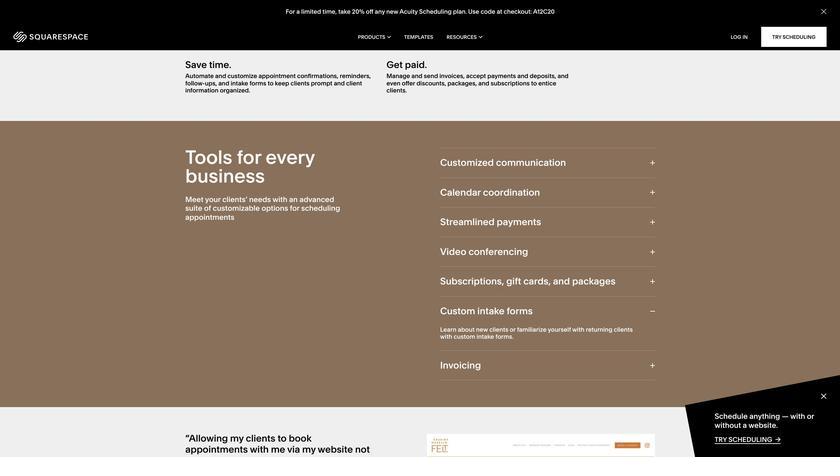 Task type: vqa. For each thing, say whether or not it's contained in the screenshot.
(35) at the top of page
no



Task type: describe. For each thing, give the bounding box(es) containing it.
customize
[[228, 72, 257, 80]]

and right packages,
[[479, 79, 490, 87]]

forms inside button
[[507, 306, 533, 317]]

me
[[271, 445, 285, 456]]

subscriptions,
[[441, 276, 505, 287]]

calendar
[[441, 187, 481, 198]]

both
[[234, 456, 255, 458]]

streamlined payments button
[[441, 208, 655, 237]]

to inside "allowing my clients to book appointments with me via my website not only saves both of us that extra step
[[278, 433, 287, 445]]

website homepage image
[[427, 435, 655, 458]]

try scheduling link
[[762, 27, 827, 47]]

customizable
[[213, 204, 260, 213]]

intake inside save time. automate and customize appointment confirmations, reminders, follow-ups, and intake forms to keep clients prompt and client information organized.
[[231, 79, 248, 87]]

invoicing
[[441, 360, 481, 371]]

us
[[268, 456, 278, 458]]

without
[[715, 421, 742, 430]]

intake inside custom intake forms button
[[478, 306, 505, 317]]

your
[[205, 195, 221, 204]]

0 vertical spatial scheduling
[[419, 8, 452, 16]]

log
[[731, 34, 742, 40]]

customized
[[441, 157, 494, 168]]

"allowing my clients to book appointments with me via my website not only saves both of us that extra step 
[[185, 433, 370, 458]]

accept
[[467, 72, 486, 80]]

try scheduling
[[773, 34, 816, 40]]

and down paid. on the top of the page
[[412, 72, 423, 80]]

resources button
[[447, 23, 483, 50]]

custom intake forms button
[[441, 297, 655, 326]]

intake inside learn about new clients or familiarize yourself with returning clients with custom intake forms.
[[477, 333, 495, 341]]

save time image
[[185, 0, 373, 45]]

schedule anything — with or without a website.
[[715, 413, 815, 430]]

advanced
[[300, 195, 335, 204]]

clients inside save time. automate and customize appointment confirmations, reminders, follow-ups, and intake forms to keep clients prompt and client information organized.
[[291, 79, 310, 87]]

and left client
[[334, 79, 345, 87]]

with inside "allowing my clients to book appointments with me via my website not only saves both of us that extra step
[[250, 445, 269, 456]]

time.
[[209, 59, 232, 70]]

a inside schedule anything — with or without a website.
[[743, 421, 748, 430]]

deposits,
[[530, 72, 557, 80]]

limited
[[301, 8, 321, 16]]

client
[[346, 79, 362, 87]]

calendar coordination button
[[441, 178, 655, 207]]

forms.
[[496, 333, 514, 341]]

and right entice
[[558, 72, 569, 80]]

with inside schedule anything — with or without a website.
[[791, 413, 806, 422]]

templates link
[[404, 23, 434, 50]]

entice
[[539, 79, 557, 87]]

scheduling for try scheduling
[[783, 34, 816, 40]]

appointment
[[259, 72, 296, 80]]

subscriptions, gift cards, and packages button
[[441, 267, 655, 297]]

clients inside "allowing my clients to book appointments with me via my website not only saves both of us that extra step
[[246, 433, 276, 445]]

clients right returning
[[614, 326, 633, 334]]

—
[[782, 413, 789, 422]]

schedule
[[715, 413, 748, 422]]

payments inside button
[[497, 217, 542, 228]]

save time. automate and customize appointment confirmations, reminders, follow-ups, and intake forms to keep clients prompt and client information organized.
[[185, 59, 371, 94]]

20%
[[352, 8, 365, 16]]

"allowing
[[185, 433, 228, 445]]

custom intake forms
[[441, 306, 533, 317]]

0 vertical spatial new
[[386, 8, 398, 16]]

try for try scheduling
[[773, 34, 782, 40]]

follow-
[[185, 79, 205, 87]]

plan.
[[453, 8, 467, 16]]

video
[[441, 246, 467, 258]]

usage of invoices example image
[[387, 0, 575, 45]]

coordination
[[483, 187, 541, 198]]

acuity
[[400, 8, 418, 16]]

gift
[[507, 276, 522, 287]]

time,
[[323, 8, 337, 16]]

of inside "allowing my clients to book appointments with me via my website not only saves both of us that extra step
[[257, 456, 266, 458]]

anything
[[750, 413, 781, 422]]

for inside the meet your clients' needs with an advanced suite of customizable options for scheduling appointments
[[290, 204, 300, 213]]

with left custom
[[441, 333, 453, 341]]

tools
[[185, 146, 233, 169]]

of inside the meet your clients' needs with an advanced suite of customizable options for scheduling appointments
[[204, 204, 211, 213]]

customized communication
[[441, 157, 567, 168]]

needs
[[249, 195, 271, 204]]

calendar coordination
[[441, 187, 541, 198]]

information
[[185, 87, 219, 94]]

video conferencing button
[[441, 238, 655, 267]]

forms inside save time. automate and customize appointment confirmations, reminders, follow-ups, and intake forms to keep clients prompt and client information organized.
[[250, 79, 267, 87]]

and right ups, in the left top of the page
[[219, 79, 229, 87]]

products button
[[358, 23, 391, 50]]

log             in
[[731, 34, 748, 40]]

only
[[185, 456, 204, 458]]

step
[[325, 456, 345, 458]]

ups,
[[205, 79, 217, 87]]

familiarize
[[518, 326, 547, 334]]

customized communication button
[[441, 148, 655, 178]]

discounts,
[[417, 79, 447, 87]]

scheduling
[[301, 204, 340, 213]]

packages
[[573, 276, 616, 287]]

products
[[358, 34, 386, 40]]

get paid. manage and send invoices, accept payments and deposits, and even offer discounts, packages, and subscriptions to entice clients.
[[387, 59, 569, 94]]



Task type: locate. For each thing, give the bounding box(es) containing it.
for a limited time, take 20% off any new acuity scheduling plan. use code at checkout: a12c20
[[286, 8, 555, 16]]

0 vertical spatial of
[[204, 204, 211, 213]]

1 vertical spatial new
[[476, 326, 488, 334]]

1 horizontal spatial a
[[743, 421, 748, 430]]

1 horizontal spatial for
[[290, 204, 300, 213]]

off
[[366, 8, 374, 16]]

manage
[[387, 72, 410, 80]]

packages,
[[448, 79, 477, 87]]

new
[[386, 8, 398, 16], [476, 326, 488, 334]]

0 vertical spatial or
[[510, 326, 516, 334]]

try right in on the right of page
[[773, 34, 782, 40]]

0 horizontal spatial a
[[296, 8, 300, 16]]

and right cards,
[[553, 276, 570, 287]]

with left me
[[250, 445, 269, 456]]

0 horizontal spatial or
[[510, 326, 516, 334]]

for inside tools for every business
[[237, 146, 261, 169]]

options
[[262, 204, 288, 213]]

1 horizontal spatial of
[[257, 456, 266, 458]]

intake up forms.
[[478, 306, 505, 317]]

a right for
[[296, 8, 300, 16]]

0 horizontal spatial try
[[715, 436, 728, 444]]

prompt
[[311, 79, 333, 87]]

custom
[[454, 333, 476, 341]]

0 vertical spatial intake
[[231, 79, 248, 87]]

and inside "button"
[[553, 276, 570, 287]]

meet
[[185, 195, 204, 204]]

save
[[185, 59, 207, 70]]

1 vertical spatial scheduling
[[783, 34, 816, 40]]

1 horizontal spatial or
[[808, 413, 815, 422]]

suite
[[185, 204, 203, 213]]

invoicing button
[[441, 351, 655, 381]]

clients right "keep"
[[291, 79, 310, 87]]

with right —
[[791, 413, 806, 422]]

or left familiarize
[[510, 326, 516, 334]]

forms
[[250, 79, 267, 87], [507, 306, 533, 317]]

appointments inside the meet your clients' needs with an advanced suite of customizable options for scheduling appointments
[[185, 213, 235, 222]]

and left deposits,
[[518, 72, 529, 80]]

every
[[266, 146, 315, 169]]

try down without
[[715, 436, 728, 444]]

0 horizontal spatial scheduling
[[419, 8, 452, 16]]

to left "keep"
[[268, 79, 274, 87]]

offer
[[402, 79, 415, 87]]

1 vertical spatial intake
[[478, 306, 505, 317]]

video conferencing
[[441, 246, 529, 258]]

checkout:
[[504, 8, 532, 16]]

0 vertical spatial try
[[773, 34, 782, 40]]

payments
[[488, 72, 516, 80], [497, 217, 542, 228]]

log             in link
[[731, 34, 748, 40]]

0 horizontal spatial of
[[204, 204, 211, 213]]

0 vertical spatial a
[[296, 8, 300, 16]]

to inside save time. automate and customize appointment confirmations, reminders, follow-ups, and intake forms to keep clients prompt and client information organized.
[[268, 79, 274, 87]]

streamlined
[[441, 217, 495, 228]]

get
[[387, 59, 403, 70]]

forms left "keep"
[[250, 79, 267, 87]]

or for with
[[808, 413, 815, 422]]

2 vertical spatial intake
[[477, 333, 495, 341]]

payments inside the get paid. manage and send invoices, accept payments and deposits, and even offer discounts, packages, and subscriptions to entice clients.
[[488, 72, 516, 80]]

about
[[458, 326, 475, 334]]

appointments inside "allowing my clients to book appointments with me via my website not only saves both of us that extra step
[[185, 445, 248, 456]]

to
[[268, 79, 274, 87], [532, 79, 537, 87], [278, 433, 287, 445]]

not
[[355, 445, 370, 456]]

intake down time.
[[231, 79, 248, 87]]

at
[[497, 8, 503, 16]]

an
[[289, 195, 298, 204]]

meet your clients' needs with an advanced suite of customizable options for scheduling appointments
[[185, 195, 340, 222]]

payments down 'coordination'
[[497, 217, 542, 228]]

intake left forms.
[[477, 333, 495, 341]]

communication
[[496, 157, 567, 168]]

book
[[289, 433, 312, 445]]

1 vertical spatial of
[[257, 456, 266, 458]]

resources
[[447, 34, 477, 40]]

reminders,
[[340, 72, 371, 80]]

1 vertical spatial for
[[290, 204, 300, 213]]

new right the "about"
[[476, 326, 488, 334]]

1 horizontal spatial my
[[303, 445, 316, 456]]

or for clients
[[510, 326, 516, 334]]

with right "yourself"
[[573, 326, 585, 334]]

payments right 'accept'
[[488, 72, 516, 80]]

try inside try scheduling →
[[715, 436, 728, 444]]

subscriptions
[[491, 79, 530, 87]]

try scheduling →
[[715, 436, 781, 444]]

of left us
[[257, 456, 266, 458]]

of right suite
[[204, 204, 211, 213]]

0 horizontal spatial to
[[268, 79, 274, 87]]

and down time.
[[215, 72, 226, 80]]

any
[[375, 8, 385, 16]]

templates
[[404, 34, 434, 40]]

or inside learn about new clients or familiarize yourself with returning clients with custom intake forms.
[[510, 326, 516, 334]]

2 horizontal spatial to
[[532, 79, 537, 87]]

and
[[215, 72, 226, 80], [412, 72, 423, 80], [518, 72, 529, 80], [558, 72, 569, 80], [219, 79, 229, 87], [334, 79, 345, 87], [479, 79, 490, 87], [553, 276, 570, 287]]

appointments
[[185, 213, 235, 222], [185, 445, 248, 456]]

clients up us
[[246, 433, 276, 445]]

my
[[230, 433, 244, 445], [303, 445, 316, 456]]

1 horizontal spatial to
[[278, 433, 287, 445]]

0 vertical spatial appointments
[[185, 213, 235, 222]]

1 vertical spatial forms
[[507, 306, 533, 317]]

0 vertical spatial payments
[[488, 72, 516, 80]]

with
[[273, 195, 288, 204], [573, 326, 585, 334], [441, 333, 453, 341], [791, 413, 806, 422], [250, 445, 269, 456]]

my right via
[[303, 445, 316, 456]]

squarespace logo image
[[13, 32, 88, 42]]

0 vertical spatial for
[[237, 146, 261, 169]]

my up both
[[230, 433, 244, 445]]

to inside the get paid. manage and send invoices, accept payments and deposits, and even offer discounts, packages, and subscriptions to entice clients.
[[532, 79, 537, 87]]

use
[[468, 8, 479, 16]]

scheduling inside try scheduling →
[[729, 436, 773, 444]]

new inside learn about new clients or familiarize yourself with returning clients with custom intake forms.
[[476, 326, 488, 334]]

forms up familiarize
[[507, 306, 533, 317]]

2 appointments from the top
[[185, 445, 248, 456]]

extra
[[300, 456, 323, 458]]

0 horizontal spatial my
[[230, 433, 244, 445]]

saves
[[206, 456, 232, 458]]

keep
[[275, 79, 289, 87]]

conferencing
[[469, 246, 529, 258]]

returning
[[586, 326, 613, 334]]

a up try scheduling →
[[743, 421, 748, 430]]

1 vertical spatial try
[[715, 436, 728, 444]]

with left an
[[273, 195, 288, 204]]

1 horizontal spatial try
[[773, 34, 782, 40]]

2 vertical spatial scheduling
[[729, 436, 773, 444]]

clients.
[[387, 87, 407, 94]]

1 vertical spatial appointments
[[185, 445, 248, 456]]

take
[[338, 8, 351, 16]]

1 vertical spatial a
[[743, 421, 748, 430]]

1 vertical spatial payments
[[497, 217, 542, 228]]

1 horizontal spatial scheduling
[[729, 436, 773, 444]]

0 vertical spatial forms
[[250, 79, 267, 87]]

try for try scheduling →
[[715, 436, 728, 444]]

→
[[776, 436, 781, 444]]

scheduling
[[419, 8, 452, 16], [783, 34, 816, 40], [729, 436, 773, 444]]

1 appointments from the top
[[185, 213, 235, 222]]

or right —
[[808, 413, 815, 422]]

new right "any"
[[386, 8, 398, 16]]

business
[[185, 165, 265, 188]]

to left entice
[[532, 79, 537, 87]]

send
[[424, 72, 438, 80]]

website.
[[749, 421, 779, 430]]

even
[[387, 79, 401, 87]]

paid.
[[405, 59, 427, 70]]

scheduling for try scheduling →
[[729, 436, 773, 444]]

to left via
[[278, 433, 287, 445]]

0 horizontal spatial for
[[237, 146, 261, 169]]

1 vertical spatial or
[[808, 413, 815, 422]]

clients
[[291, 79, 310, 87], [490, 326, 509, 334], [614, 326, 633, 334], [246, 433, 276, 445]]

automate
[[185, 72, 214, 80]]

tools for every business
[[185, 146, 315, 188]]

0 horizontal spatial new
[[386, 8, 398, 16]]

invoices,
[[440, 72, 465, 80]]

2 horizontal spatial scheduling
[[783, 34, 816, 40]]

yourself
[[548, 326, 571, 334]]

custom
[[441, 306, 476, 317]]

organized.
[[220, 87, 250, 94]]

learn about new clients or familiarize yourself with returning clients with custom intake forms.
[[441, 326, 633, 341]]

with inside the meet your clients' needs with an advanced suite of customizable options for scheduling appointments
[[273, 195, 288, 204]]

clients down the custom intake forms
[[490, 326, 509, 334]]

1 horizontal spatial new
[[476, 326, 488, 334]]

0 horizontal spatial forms
[[250, 79, 267, 87]]

clients'
[[223, 195, 248, 204]]

subscriptions, gift cards, and packages
[[441, 276, 616, 287]]

via
[[288, 445, 300, 456]]

website
[[318, 445, 353, 456]]

1 horizontal spatial forms
[[507, 306, 533, 317]]

squarespace logo link
[[13, 32, 176, 42]]

or inside schedule anything — with or without a website.
[[808, 413, 815, 422]]

code
[[481, 8, 496, 16]]



